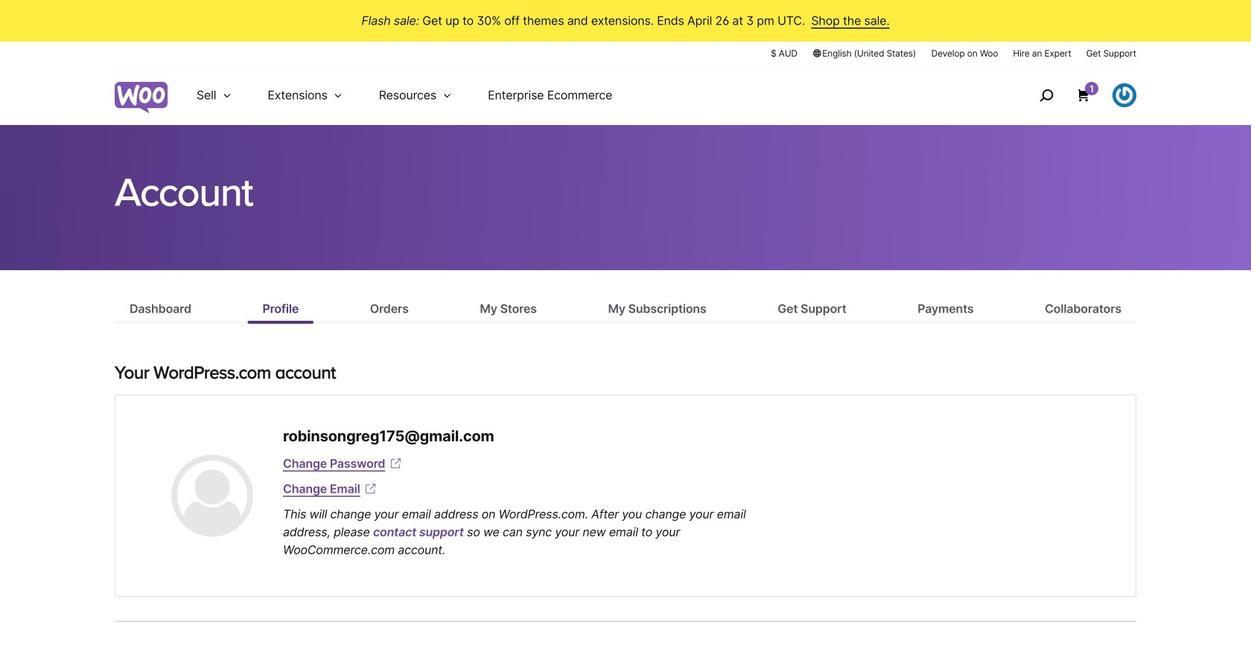 Task type: locate. For each thing, give the bounding box(es) containing it.
1 vertical spatial external link image
[[363, 482, 378, 497]]

external link image
[[388, 457, 403, 472], [363, 482, 378, 497]]

1 horizontal spatial external link image
[[388, 457, 403, 472]]

service navigation menu element
[[1008, 71, 1137, 120]]

0 vertical spatial external link image
[[388, 457, 403, 472]]

0 horizontal spatial external link image
[[363, 482, 378, 497]]



Task type: describe. For each thing, give the bounding box(es) containing it.
gravatar image image
[[171, 455, 253, 537]]

search image
[[1035, 83, 1059, 107]]

open account menu image
[[1113, 83, 1137, 107]]



